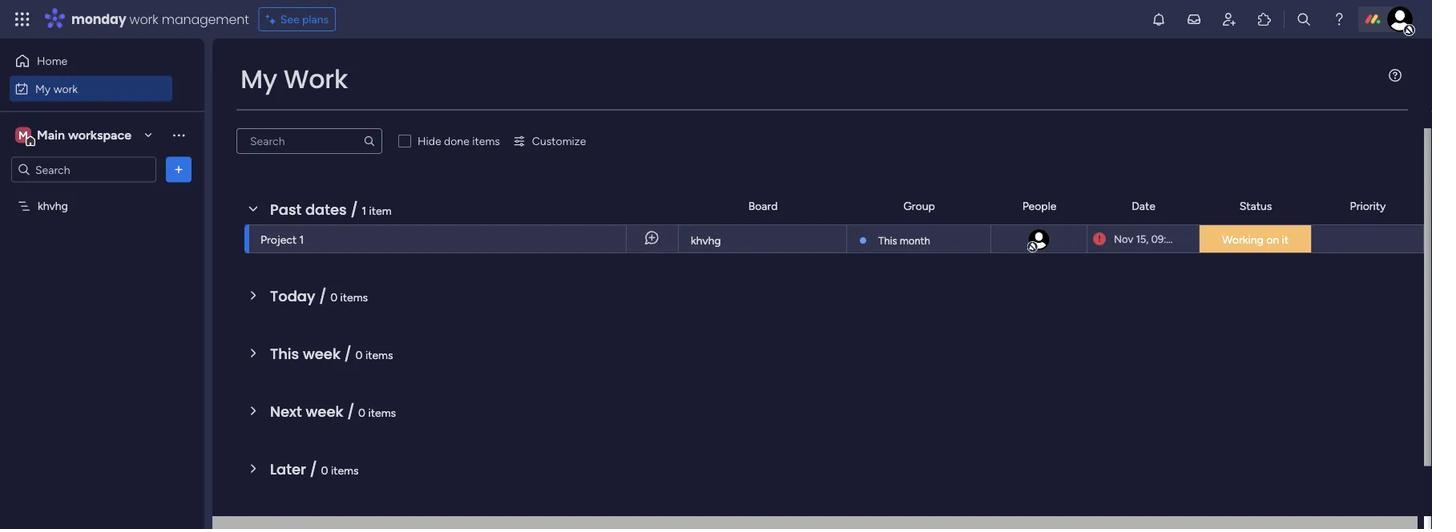 Task type: vqa. For each thing, say whether or not it's contained in the screenshot.
Which Status Column should we show?
no



Task type: describe. For each thing, give the bounding box(es) containing it.
help image
[[1332, 11, 1348, 27]]

main
[[37, 127, 65, 143]]

it
[[1283, 233, 1289, 247]]

group
[[904, 199, 936, 213]]

status
[[1240, 199, 1273, 213]]

dates
[[305, 199, 347, 220]]

board
[[749, 199, 778, 213]]

my work
[[35, 82, 78, 95]]

date
[[1132, 199, 1156, 213]]

work for my
[[53, 82, 78, 95]]

select product image
[[14, 11, 30, 27]]

m
[[18, 128, 28, 142]]

monday work management
[[71, 10, 249, 28]]

today / 0 items
[[270, 286, 368, 306]]

0 inside this week / 0 items
[[356, 348, 363, 362]]

see plans button
[[259, 7, 336, 31]]

/ right today in the left of the page
[[319, 286, 327, 306]]

menu image
[[1390, 69, 1402, 82]]

apps image
[[1257, 11, 1273, 27]]

see plans
[[280, 12, 329, 26]]

home button
[[10, 48, 172, 74]]

project
[[261, 233, 297, 246]]

0 inside next week / 0 items
[[359, 406, 366, 419]]

today
[[270, 286, 316, 306]]

items inside next week / 0 items
[[368, 406, 396, 419]]

my for my work
[[241, 61, 277, 97]]

/ for past dates /
[[351, 199, 358, 220]]

work
[[284, 61, 348, 97]]

this month
[[879, 234, 931, 247]]

past dates / 1 item
[[270, 199, 392, 220]]

15,
[[1137, 233, 1149, 245]]

priority
[[1351, 199, 1387, 213]]

workspace image
[[15, 126, 31, 144]]

later / 0 items
[[270, 459, 359, 480]]

v2 overdue deadline image
[[1094, 231, 1107, 247]]

09:00
[[1152, 233, 1180, 245]]

Filter dashboard by text search field
[[237, 128, 382, 154]]

0 vertical spatial gary orlando image
[[1388, 6, 1414, 32]]

see
[[280, 12, 300, 26]]

khvhg list box
[[0, 189, 204, 436]]

workspace options image
[[171, 127, 187, 143]]

week for this
[[303, 344, 341, 364]]

item
[[369, 204, 392, 217]]

this week / 0 items
[[270, 344, 393, 364]]

/ right later
[[310, 459, 317, 480]]

0 horizontal spatial gary orlando image
[[1028, 228, 1052, 252]]

khvhg inside list box
[[38, 199, 68, 213]]

items inside today / 0 items
[[340, 290, 368, 304]]

this for week
[[270, 344, 299, 364]]

hide done items
[[418, 134, 500, 148]]

month
[[900, 234, 931, 247]]

my for my work
[[35, 82, 51, 95]]



Task type: locate. For each thing, give the bounding box(es) containing it.
items inside this week / 0 items
[[366, 348, 393, 362]]

gary orlando image up menu image on the top of page
[[1388, 6, 1414, 32]]

plans
[[302, 12, 329, 26]]

1 right project
[[300, 233, 304, 246]]

search everything image
[[1297, 11, 1313, 27]]

customize
[[532, 134, 586, 148]]

0 inside today / 0 items
[[330, 290, 338, 304]]

option
[[0, 192, 204, 195]]

this for month
[[879, 234, 898, 247]]

gary orlando image down people
[[1028, 228, 1052, 252]]

1 horizontal spatial this
[[879, 234, 898, 247]]

done
[[444, 134, 470, 148]]

working on it
[[1223, 233, 1289, 247]]

work for monday
[[130, 10, 158, 28]]

work
[[130, 10, 158, 28], [53, 82, 78, 95]]

nov
[[1115, 233, 1134, 245]]

week
[[303, 344, 341, 364], [306, 401, 344, 422]]

0 vertical spatial khvhg
[[38, 199, 68, 213]]

work inside button
[[53, 82, 78, 95]]

monday
[[71, 10, 126, 28]]

notifications image
[[1152, 11, 1168, 27]]

working
[[1223, 233, 1264, 247]]

week right next
[[306, 401, 344, 422]]

items up next week / 0 items
[[366, 348, 393, 362]]

1 horizontal spatial khvhg
[[691, 234, 722, 247]]

/ down this week / 0 items
[[347, 401, 355, 422]]

0 up next week / 0 items
[[356, 348, 363, 362]]

my work
[[241, 61, 348, 97]]

/ left item
[[351, 199, 358, 220]]

0 horizontal spatial my
[[35, 82, 51, 95]]

this
[[879, 234, 898, 247], [270, 344, 299, 364]]

invite members image
[[1222, 11, 1238, 27]]

/
[[351, 199, 358, 220], [319, 286, 327, 306], [344, 344, 352, 364], [347, 401, 355, 422], [310, 459, 317, 480]]

options image
[[171, 162, 187, 178]]

None search field
[[237, 128, 382, 154]]

1 left item
[[362, 204, 367, 217]]

1 horizontal spatial 1
[[362, 204, 367, 217]]

0 horizontal spatial work
[[53, 82, 78, 95]]

past
[[270, 199, 302, 220]]

items inside later / 0 items
[[331, 463, 359, 477]]

work right monday
[[130, 10, 158, 28]]

0
[[330, 290, 338, 304], [356, 348, 363, 362], [359, 406, 366, 419], [321, 463, 328, 477]]

1
[[362, 204, 367, 217], [300, 233, 304, 246]]

hide
[[418, 134, 442, 148]]

my down "home"
[[35, 82, 51, 95]]

workspace selection element
[[15, 125, 134, 146]]

management
[[162, 10, 249, 28]]

this left month at the right top
[[879, 234, 898, 247]]

1 vertical spatial work
[[53, 82, 78, 95]]

0 horizontal spatial this
[[270, 344, 299, 364]]

1 horizontal spatial my
[[241, 61, 277, 97]]

workspace
[[68, 127, 132, 143]]

1 horizontal spatial work
[[130, 10, 158, 28]]

0 vertical spatial work
[[130, 10, 158, 28]]

0 vertical spatial week
[[303, 344, 341, 364]]

my left work
[[241, 61, 277, 97]]

work down "home"
[[53, 82, 78, 95]]

my work button
[[10, 76, 172, 101]]

week down today / 0 items
[[303, 344, 341, 364]]

later
[[270, 459, 306, 480]]

next week / 0 items
[[270, 401, 396, 422]]

inbox image
[[1187, 11, 1203, 27]]

items right done
[[473, 134, 500, 148]]

items right later
[[331, 463, 359, 477]]

0 horizontal spatial 1
[[300, 233, 304, 246]]

/ for this week /
[[344, 344, 352, 364]]

project 1
[[261, 233, 304, 246]]

1 vertical spatial khvhg
[[691, 234, 722, 247]]

am
[[1183, 233, 1199, 245]]

0 vertical spatial 1
[[362, 204, 367, 217]]

1 inside past dates / 1 item
[[362, 204, 367, 217]]

0 horizontal spatial khvhg
[[38, 199, 68, 213]]

0 right today in the left of the page
[[330, 290, 338, 304]]

1 vertical spatial 1
[[300, 233, 304, 246]]

/ up next week / 0 items
[[344, 344, 352, 364]]

people
[[1023, 199, 1057, 213]]

customize button
[[507, 128, 593, 154]]

khvhg link
[[689, 225, 837, 254]]

home
[[37, 54, 68, 68]]

1 vertical spatial week
[[306, 401, 344, 422]]

0 vertical spatial this
[[879, 234, 898, 247]]

week for next
[[306, 401, 344, 422]]

1 horizontal spatial gary orlando image
[[1388, 6, 1414, 32]]

search image
[[363, 135, 376, 148]]

0 right later
[[321, 463, 328, 477]]

this up next
[[270, 344, 299, 364]]

on
[[1267, 233, 1280, 247]]

gary orlando image
[[1388, 6, 1414, 32], [1028, 228, 1052, 252]]

1 vertical spatial this
[[270, 344, 299, 364]]

next
[[270, 401, 302, 422]]

items down this week / 0 items
[[368, 406, 396, 419]]

main workspace
[[37, 127, 132, 143]]

items
[[473, 134, 500, 148], [340, 290, 368, 304], [366, 348, 393, 362], [368, 406, 396, 419], [331, 463, 359, 477]]

Search in workspace field
[[34, 160, 134, 179]]

0 down this week / 0 items
[[359, 406, 366, 419]]

1 vertical spatial gary orlando image
[[1028, 228, 1052, 252]]

0 inside later / 0 items
[[321, 463, 328, 477]]

items up this week / 0 items
[[340, 290, 368, 304]]

/ for next week /
[[347, 401, 355, 422]]

my
[[241, 61, 277, 97], [35, 82, 51, 95]]

khvhg
[[38, 199, 68, 213], [691, 234, 722, 247]]

my inside button
[[35, 82, 51, 95]]

nov 15, 09:00 am
[[1115, 233, 1199, 245]]



